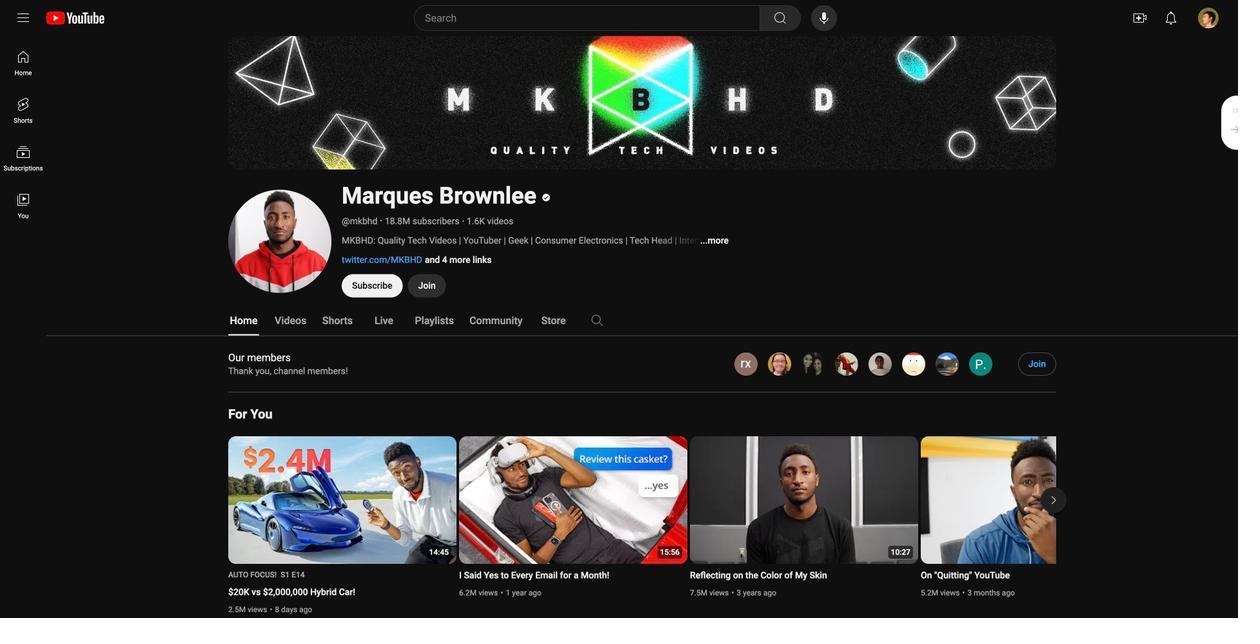 Task type: describe. For each thing, give the bounding box(es) containing it.
14 minutes, 45 seconds image
[[427, 546, 452, 559]]

auto focus!  s1 e14 image
[[228, 570, 305, 586]]

avatar image image
[[1199, 8, 1219, 28]]

Search text field
[[425, 10, 757, 26]]



Task type: locate. For each thing, give the bounding box(es) containing it.
None text field
[[342, 215, 378, 228], [342, 236, 713, 257], [700, 236, 729, 246], [1029, 359, 1046, 370], [342, 215, 378, 228], [342, 236, 713, 257], [700, 236, 729, 246], [1029, 359, 1046, 370]]

15 minutes, 56 seconds image
[[658, 546, 683, 559]]

tab list
[[228, 306, 705, 337]]

main content
[[46, 36, 1239, 619]]

10 minutes, 27 seconds image
[[889, 546, 913, 559]]

None search field
[[391, 5, 804, 31]]

None text field
[[342, 181, 551, 214], [385, 215, 460, 228], [467, 215, 514, 228], [342, 181, 551, 214], [385, 215, 460, 228], [467, 215, 514, 228]]



Task type: vqa. For each thing, say whether or not it's contained in the screenshot.
14 minutes, 45 seconds ICON
yes



